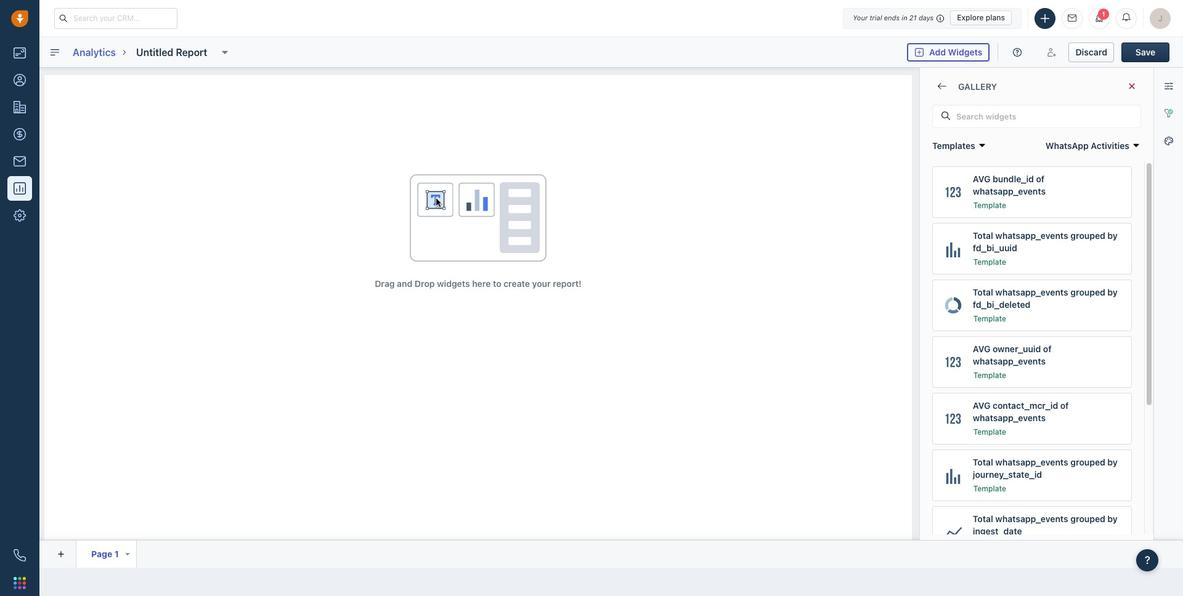 Task type: vqa. For each thing, say whether or not it's contained in the screenshot.
MEETING button
no



Task type: describe. For each thing, give the bounding box(es) containing it.
phone image
[[14, 550, 26, 562]]

freshworks switcher image
[[14, 577, 26, 590]]

21
[[910, 14, 917, 22]]

explore
[[957, 13, 984, 22]]

Search your CRM... text field
[[54, 8, 178, 29]]

1 link
[[1089, 8, 1110, 29]]



Task type: locate. For each thing, give the bounding box(es) containing it.
trial
[[870, 14, 882, 22]]

your trial ends in 21 days
[[853, 14, 934, 22]]

1
[[1102, 10, 1106, 18]]

in
[[902, 14, 908, 22]]

explore plans
[[957, 13, 1005, 22]]

phone element
[[7, 544, 32, 568]]

plans
[[986, 13, 1005, 22]]

explore plans link
[[951, 10, 1012, 25]]

ends
[[884, 14, 900, 22]]

your
[[853, 14, 868, 22]]

days
[[919, 14, 934, 22]]



